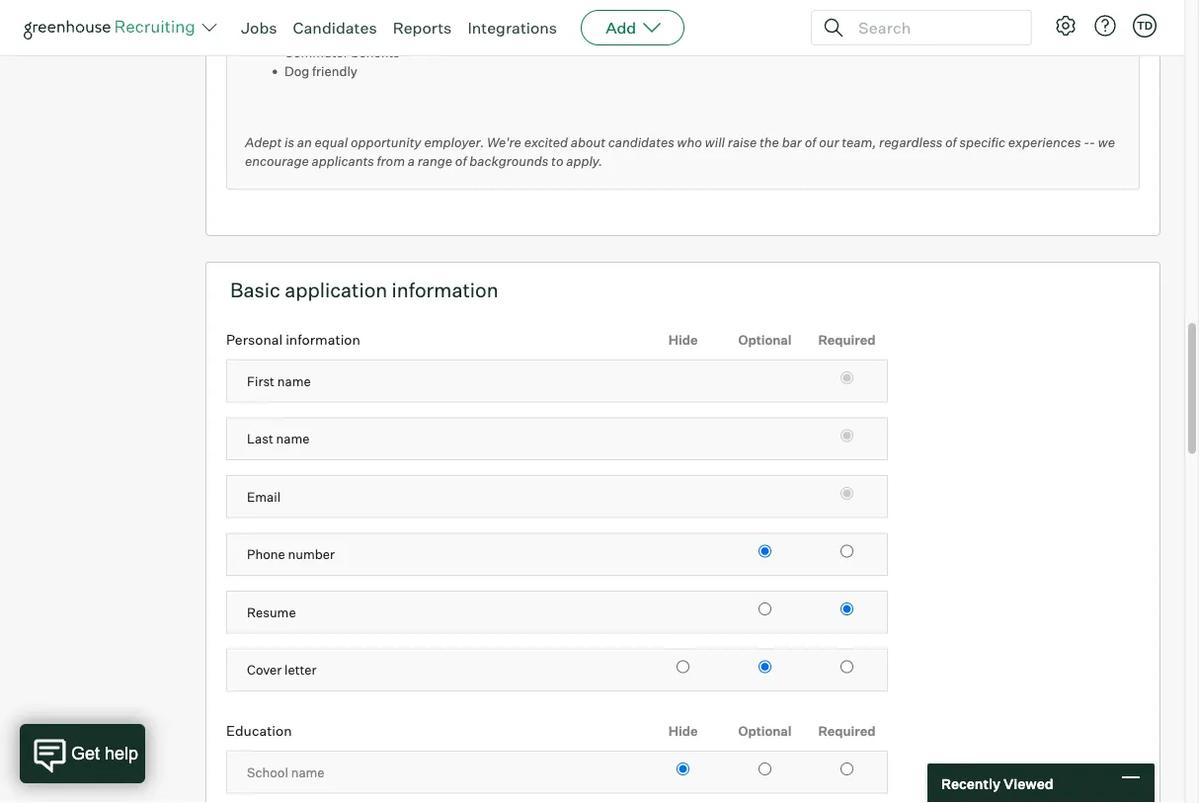 Task type: vqa. For each thing, say whether or not it's contained in the screenshot.
the Template Name "text field"
no



Task type: locate. For each thing, give the bounding box(es) containing it.
friendly
[[312, 64, 358, 80]]

name right last
[[276, 431, 310, 447]]

name
[[277, 374, 311, 389], [276, 431, 310, 447], [291, 765, 325, 781]]

1 vertical spatial our
[[819, 135, 839, 150]]

raise
[[728, 135, 757, 150]]

personal
[[226, 332, 283, 349]]

is
[[285, 135, 294, 150]]

first name
[[247, 374, 311, 389]]

required
[[819, 332, 876, 348], [819, 723, 876, 739]]

1 hide from the top
[[669, 332, 698, 348]]

1 vertical spatial hide
[[669, 723, 698, 739]]

1 horizontal spatial information
[[392, 278, 499, 303]]

team,
[[842, 135, 877, 150]]

2 required from the top
[[819, 723, 876, 739]]

1 horizontal spatial of
[[805, 135, 816, 150]]

a
[[408, 154, 415, 170]]

jobs link
[[241, 18, 277, 38]]

0 vertical spatial name
[[277, 374, 311, 389]]

None radio
[[841, 372, 854, 385], [841, 488, 854, 501], [759, 546, 772, 558], [841, 603, 854, 616], [759, 661, 772, 674], [841, 661, 854, 674], [759, 763, 772, 776], [841, 372, 854, 385], [841, 488, 854, 501], [759, 546, 772, 558], [841, 603, 854, 616], [759, 661, 772, 674], [841, 661, 854, 674], [759, 763, 772, 776]]

jobs
[[241, 18, 277, 38]]

greenhouse recruiting image
[[24, 16, 202, 40]]

optional
[[739, 332, 792, 348], [739, 723, 792, 739]]

optional for personal information
[[739, 332, 792, 348]]

integrations link
[[468, 18, 557, 38]]

our
[[426, 25, 446, 41], [819, 135, 839, 150]]

hide
[[669, 332, 698, 348], [669, 723, 698, 739]]

td
[[1137, 19, 1153, 32]]

2 horizontal spatial of
[[946, 135, 957, 150]]

1 optional from the top
[[739, 332, 792, 348]]

stock options daily meals for those in our comfortable sf office commuter benefits dog friendly
[[285, 6, 579, 80]]

basic application information
[[230, 278, 499, 303]]

of right bar
[[805, 135, 816, 150]]

Search text field
[[854, 13, 1014, 42]]

0 vertical spatial hide
[[669, 332, 698, 348]]

name right first
[[277, 374, 311, 389]]

reports link
[[393, 18, 452, 38]]

2 vertical spatial name
[[291, 765, 325, 781]]

sf
[[524, 25, 541, 41]]

first
[[247, 374, 275, 389]]

required for education
[[819, 723, 876, 739]]

our inside adept is an equal opportunity employer. we're excited about candidates who will raise the bar of our team, regardless of specific experiences -- we encourage applicants from a range of backgrounds to apply.
[[819, 135, 839, 150]]

will
[[705, 135, 725, 150]]

the
[[760, 135, 779, 150]]

name for school name
[[291, 765, 325, 781]]

those
[[376, 25, 409, 41]]

options
[[322, 6, 367, 22]]

an
[[297, 135, 312, 150]]

of
[[805, 135, 816, 150], [946, 135, 957, 150], [455, 154, 467, 170]]

0 horizontal spatial our
[[426, 25, 446, 41]]

configure image
[[1054, 14, 1078, 38]]

in
[[412, 25, 423, 41]]

email
[[247, 489, 281, 505]]

1 required from the top
[[819, 332, 876, 348]]

name for last name
[[276, 431, 310, 447]]

range
[[418, 154, 453, 170]]

our right 'in'
[[426, 25, 446, 41]]

backgrounds
[[470, 154, 549, 170]]

1 horizontal spatial our
[[819, 135, 839, 150]]

commuter
[[285, 45, 349, 60]]

1 - from the left
[[1084, 135, 1090, 150]]

0 vertical spatial our
[[426, 25, 446, 41]]

stock
[[285, 6, 319, 22]]

of down employer.
[[455, 154, 467, 170]]

school
[[247, 765, 288, 781]]

1 vertical spatial required
[[819, 723, 876, 739]]

1 vertical spatial optional
[[739, 723, 792, 739]]

of left specific
[[946, 135, 957, 150]]

0 horizontal spatial information
[[286, 332, 360, 349]]

opportunity
[[351, 135, 422, 150]]

candidates
[[608, 135, 675, 150]]

0 vertical spatial optional
[[739, 332, 792, 348]]

-
[[1084, 135, 1090, 150], [1090, 135, 1096, 150]]

information
[[392, 278, 499, 303], [286, 332, 360, 349]]

0 vertical spatial required
[[819, 332, 876, 348]]

to
[[551, 154, 564, 170]]

name right school
[[291, 765, 325, 781]]

None radio
[[841, 430, 854, 443], [841, 546, 854, 558], [759, 603, 772, 616], [677, 661, 690, 674], [677, 763, 690, 776], [841, 763, 854, 776], [841, 430, 854, 443], [841, 546, 854, 558], [759, 603, 772, 616], [677, 661, 690, 674], [677, 763, 690, 776], [841, 763, 854, 776]]

1 vertical spatial name
[[276, 431, 310, 447]]

from
[[377, 154, 405, 170]]

2 hide from the top
[[669, 723, 698, 739]]

td button
[[1133, 14, 1157, 38]]

2 optional from the top
[[739, 723, 792, 739]]

our left team, in the top of the page
[[819, 135, 839, 150]]



Task type: describe. For each thing, give the bounding box(es) containing it.
basic
[[230, 278, 280, 303]]

letter
[[285, 663, 317, 678]]

application
[[285, 278, 388, 303]]

recently viewed
[[942, 775, 1054, 792]]

candidates link
[[293, 18, 377, 38]]

adept
[[245, 135, 282, 150]]

last
[[247, 431, 273, 447]]

1 vertical spatial information
[[286, 332, 360, 349]]

benefits
[[351, 45, 400, 60]]

hide for education
[[669, 723, 698, 739]]

candidates
[[293, 18, 377, 38]]

bar
[[782, 135, 802, 150]]

who
[[677, 135, 702, 150]]

equal
[[315, 135, 348, 150]]

applicants
[[312, 154, 374, 170]]

our inside 'stock options daily meals for those in our comfortable sf office commuter benefits dog friendly'
[[426, 25, 446, 41]]

viewed
[[1004, 775, 1054, 792]]

name for first name
[[277, 374, 311, 389]]

reports
[[393, 18, 452, 38]]

add button
[[581, 10, 685, 45]]

education
[[226, 723, 292, 740]]

cover letter
[[247, 663, 317, 678]]

about
[[571, 135, 606, 150]]

for
[[356, 25, 373, 41]]

encourage
[[245, 154, 309, 170]]

optional for education
[[739, 723, 792, 739]]

integrations
[[468, 18, 557, 38]]

we
[[1099, 135, 1115, 150]]

resume
[[247, 605, 296, 621]]

school name
[[247, 765, 325, 781]]

employer.
[[424, 135, 484, 150]]

recently
[[942, 775, 1001, 792]]

number
[[288, 547, 335, 563]]

0 vertical spatial information
[[392, 278, 499, 303]]

office
[[543, 25, 576, 41]]

comfortable
[[449, 25, 522, 41]]

adept is an equal opportunity employer. we're excited about candidates who will raise the bar of our team, regardless of specific experiences -- we encourage applicants from a range of backgrounds to apply.
[[245, 135, 1115, 170]]

meals
[[318, 25, 354, 41]]

hide for personal information
[[669, 332, 698, 348]]

apply.
[[566, 154, 603, 170]]

cover
[[247, 663, 282, 678]]

required for personal information
[[819, 332, 876, 348]]

last name
[[247, 431, 310, 447]]

phone
[[247, 547, 285, 563]]

daily
[[285, 25, 315, 41]]

excited
[[524, 135, 568, 150]]

personal information
[[226, 332, 360, 349]]

0 horizontal spatial of
[[455, 154, 467, 170]]

specific
[[960, 135, 1006, 150]]

experiences
[[1009, 135, 1081, 150]]

2 - from the left
[[1090, 135, 1096, 150]]

regardless
[[879, 135, 943, 150]]

dog
[[285, 64, 309, 80]]

phone number
[[247, 547, 335, 563]]

add
[[606, 18, 636, 38]]

td button
[[1129, 10, 1161, 41]]

we're
[[487, 135, 522, 150]]



